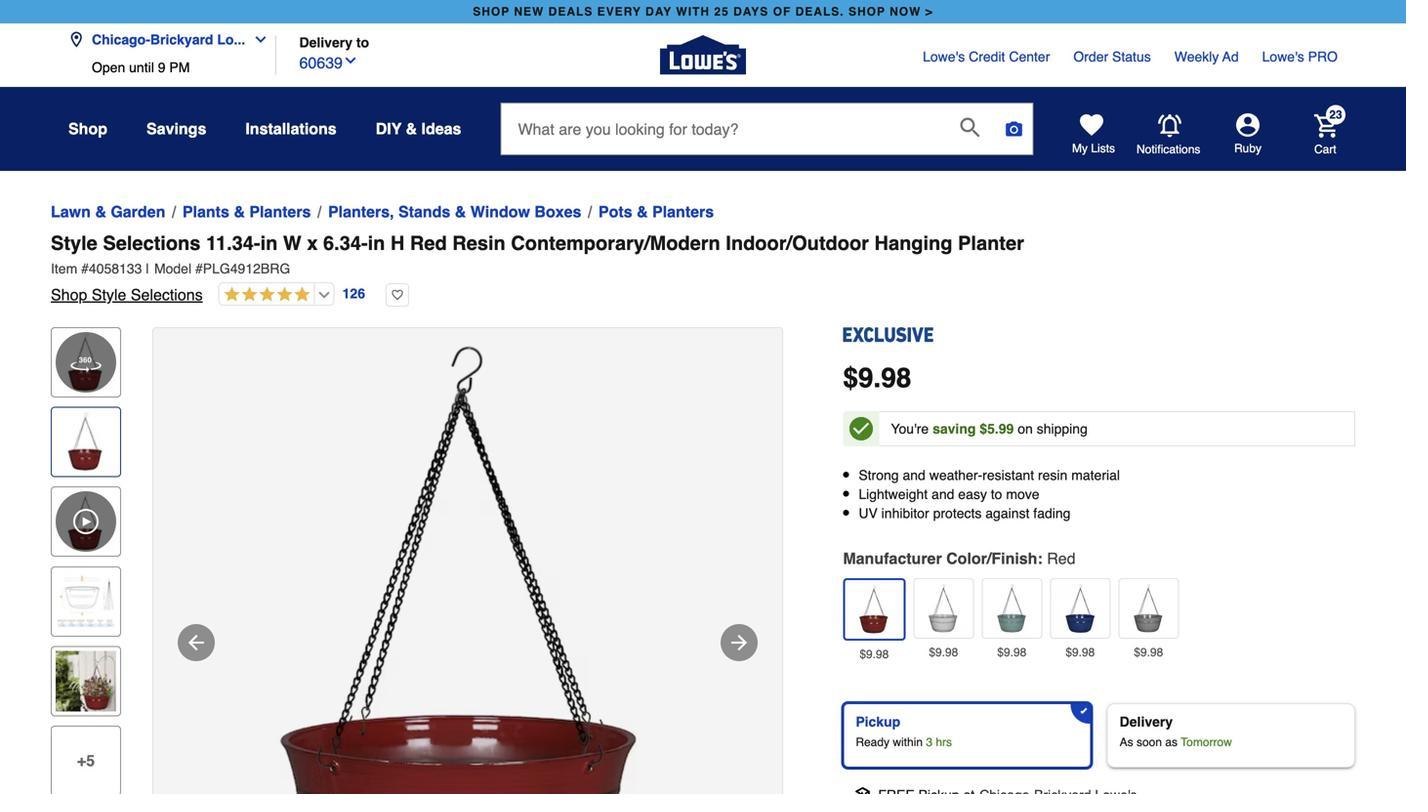 Task type: describe. For each thing, give the bounding box(es) containing it.
4058133
[[89, 261, 142, 276]]

h
[[391, 232, 405, 254]]

+5 button
[[51, 726, 121, 794]]

.
[[874, 362, 881, 394]]

order
[[1074, 49, 1109, 64]]

easy
[[959, 487, 988, 502]]

notifications
[[1137, 142, 1201, 156]]

$9.98 for gray image
[[1135, 646, 1164, 659]]

my
[[1073, 142, 1088, 155]]

lightweight
[[859, 487, 928, 502]]

move
[[1007, 487, 1040, 502]]

style selections  #plg4912brg image
[[153, 328, 783, 794]]

soon
[[1137, 735, 1163, 749]]

planters,
[[328, 203, 394, 221]]

garden
[[111, 203, 165, 221]]

chicago-brickyard lo...
[[92, 32, 245, 47]]

& for lawn
[[95, 203, 106, 221]]

my lists link
[[1073, 113, 1116, 156]]

lowe's credit center
[[923, 49, 1051, 64]]

protects
[[934, 506, 982, 521]]

planter
[[958, 232, 1025, 254]]

you're saving $5.99 on shipping
[[891, 421, 1088, 437]]

stands
[[399, 203, 451, 221]]

arrow right image
[[728, 631, 751, 655]]

color/finish
[[947, 549, 1038, 567]]

1 in from the left
[[260, 232, 278, 254]]

style selections 11.34-in w x 6.34-in h red resin contemporary/modern indoor/outdoor hanging planter item # 4058133 | model # plg4912brg
[[51, 232, 1025, 276]]

0 vertical spatial and
[[903, 467, 926, 483]]

strong
[[859, 467, 899, 483]]

lowe's home improvement cart image
[[1315, 114, 1338, 138]]

$
[[843, 362, 859, 394]]

uv
[[859, 506, 878, 521]]

diy
[[376, 120, 402, 138]]

shop new deals every day with 25 days of deals. shop now > link
[[469, 0, 938, 23]]

model
[[154, 261, 192, 276]]

1 vertical spatial 9
[[859, 362, 874, 394]]

ready
[[856, 735, 890, 749]]

ruby
[[1235, 142, 1262, 155]]

plants & planters link
[[183, 200, 311, 224]]

$9.98 for red image
[[860, 647, 889, 661]]

1 horizontal spatial and
[[932, 487, 955, 502]]

3
[[926, 735, 933, 749]]

planters for pots & planters
[[653, 203, 714, 221]]

lawn & garden
[[51, 203, 165, 221]]

lawn & garden link
[[51, 200, 165, 224]]

shop for shop style selections
[[51, 286, 87, 304]]

saving
[[933, 421, 976, 437]]

1 vertical spatial red
[[1047, 549, 1076, 567]]

white image
[[919, 583, 969, 634]]

1 vertical spatial selections
[[131, 286, 203, 304]]

installations button
[[246, 111, 337, 147]]

chevron down image
[[343, 53, 359, 68]]

heart outline image
[[386, 283, 409, 307]]

deals.
[[796, 5, 845, 19]]

1 # from the left
[[81, 261, 89, 276]]

arrow left image
[[185, 631, 208, 655]]

style selections  #plg4912brg - thumbnail3 image
[[56, 651, 116, 712]]

& right stands
[[455, 203, 466, 221]]

plants & planters
[[183, 203, 311, 221]]

resistant
[[983, 467, 1035, 483]]

x
[[307, 232, 318, 254]]

order status
[[1074, 49, 1152, 64]]

ad
[[1223, 49, 1239, 64]]

brickyard
[[150, 32, 213, 47]]

item number 4 0 5 8 1 3 3 and model number p l g 4 9 1 2 b r g element
[[51, 259, 1356, 278]]

inhibitor
[[882, 506, 930, 521]]

resin
[[453, 232, 506, 254]]

strong and weather-resistant resin material lightweight and easy to move uv inhibitor protects against fading
[[859, 467, 1121, 521]]

23
[[1330, 108, 1343, 122]]

location image
[[68, 32, 84, 47]]

lowe's home improvement lists image
[[1080, 113, 1104, 137]]

as
[[1166, 735, 1178, 749]]

chicago-brickyard lo... button
[[68, 20, 277, 60]]

& for plants
[[234, 203, 245, 221]]

selections inside the style selections 11.34-in w x 6.34-in h red resin contemporary/modern indoor/outdoor hanging planter item # 4058133 | model # plg4912brg
[[103, 232, 201, 254]]

pots & planters
[[599, 203, 714, 221]]

ideas
[[422, 120, 462, 138]]

$9.98 for white image
[[929, 646, 959, 659]]

planters for plants & planters
[[249, 203, 311, 221]]

option group containing pickup
[[836, 695, 1364, 775]]

shop button
[[68, 111, 107, 147]]

credit
[[969, 49, 1006, 64]]

to inside strong and weather-resistant resin material lightweight and easy to move uv inhibitor protects against fading
[[991, 487, 1003, 502]]

savings button
[[147, 111, 206, 147]]

hrs
[[936, 735, 953, 749]]

indoor/outdoor
[[726, 232, 869, 254]]

pickup
[[856, 714, 901, 730]]

gray image
[[1124, 583, 1175, 634]]

delivery as soon as tomorrow
[[1120, 714, 1233, 749]]

manufacturer
[[843, 549, 942, 567]]

new
[[514, 5, 544, 19]]

& for pots
[[637, 203, 648, 221]]

planters, stands & window boxes link
[[328, 200, 582, 224]]

lowe's home improvement notification center image
[[1159, 114, 1182, 138]]

ruby button
[[1202, 113, 1295, 156]]

shop for shop
[[68, 120, 107, 138]]

4.8 stars image
[[219, 286, 310, 304]]



Task type: locate. For each thing, give the bounding box(es) containing it.
shipping
[[1037, 421, 1088, 437]]

delivery inside delivery as soon as tomorrow
[[1120, 714, 1173, 730]]

to up chevron down image
[[356, 35, 369, 50]]

red image
[[849, 584, 900, 635]]

red right :
[[1047, 549, 1076, 567]]

1 horizontal spatial delivery
[[1120, 714, 1173, 730]]

fading
[[1034, 506, 1071, 521]]

0 horizontal spatial #
[[81, 261, 89, 276]]

1 horizontal spatial in
[[368, 232, 385, 254]]

1 vertical spatial to
[[991, 487, 1003, 502]]

6.34-
[[323, 232, 368, 254]]

delivery to
[[299, 35, 369, 50]]

now
[[890, 5, 922, 19]]

order status link
[[1074, 47, 1152, 66]]

60639 button
[[299, 49, 359, 75]]

lowe's pro link
[[1263, 47, 1338, 66]]

selections up |
[[103, 232, 201, 254]]

day
[[646, 5, 672, 19]]

you're
[[891, 421, 929, 437]]

chevron down image
[[245, 32, 269, 47]]

plg4912brg
[[203, 261, 290, 276]]

lowe's credit center link
[[923, 47, 1051, 66]]

1 horizontal spatial #
[[195, 261, 203, 276]]

with
[[676, 5, 710, 19]]

as
[[1120, 735, 1134, 749]]

$9.98 down red image
[[860, 647, 889, 661]]

126
[[343, 286, 365, 302]]

$9.98 down the spa blue image
[[998, 646, 1027, 659]]

chicago-
[[92, 32, 150, 47]]

red right h
[[410, 232, 447, 254]]

1 vertical spatial delivery
[[1120, 714, 1173, 730]]

style down 4058133
[[92, 286, 126, 304]]

shop
[[68, 120, 107, 138], [51, 286, 87, 304]]

style selections  #plg4912brg - thumbnail image
[[56, 412, 116, 472]]

2 shop from the left
[[849, 5, 886, 19]]

installations
[[246, 120, 337, 138]]

and
[[903, 467, 926, 483], [932, 487, 955, 502]]

pickup ready within 3 hrs
[[856, 714, 953, 749]]

red inside the style selections 11.34-in w x 6.34-in h red resin contemporary/modern indoor/outdoor hanging planter item # 4058133 | model # plg4912brg
[[410, 232, 447, 254]]

0 horizontal spatial lowe's
[[923, 49, 965, 64]]

lowe's for lowe's credit center
[[923, 49, 965, 64]]

tomorrow
[[1181, 735, 1233, 749]]

9 left pm
[[158, 60, 166, 75]]

11.34-
[[206, 232, 260, 254]]

Search Query text field
[[502, 104, 945, 154]]

within
[[893, 735, 923, 749]]

98
[[881, 362, 912, 394]]

$5.99
[[980, 421, 1014, 437]]

spa blue image
[[987, 583, 1038, 634]]

25
[[715, 5, 730, 19]]

w
[[283, 232, 302, 254]]

open
[[92, 60, 125, 75]]

weekly ad
[[1175, 49, 1239, 64]]

0 vertical spatial delivery
[[299, 35, 353, 50]]

lowe's left pro
[[1263, 49, 1305, 64]]

material
[[1072, 467, 1121, 483]]

search image
[[961, 117, 980, 137]]

shop down item
[[51, 286, 87, 304]]

+5
[[77, 752, 95, 770]]

lowe's
[[923, 49, 965, 64], [1263, 49, 1305, 64]]

1 vertical spatial style
[[92, 286, 126, 304]]

1 lowe's from the left
[[923, 49, 965, 64]]

0 vertical spatial to
[[356, 35, 369, 50]]

9 left 98
[[859, 362, 874, 394]]

0 horizontal spatial in
[[260, 232, 278, 254]]

in left h
[[368, 232, 385, 254]]

planters inside plants & planters "link"
[[249, 203, 311, 221]]

shop left now
[[849, 5, 886, 19]]

deals
[[549, 5, 593, 19]]

1 vertical spatial and
[[932, 487, 955, 502]]

to
[[356, 35, 369, 50], [991, 487, 1003, 502]]

blue image
[[1055, 583, 1106, 634]]

lo...
[[217, 32, 245, 47]]

pickup image
[[855, 787, 871, 794]]

pro
[[1309, 49, 1338, 64]]

2 # from the left
[[195, 261, 203, 276]]

delivery up soon
[[1120, 714, 1173, 730]]

delivery
[[299, 35, 353, 50], [1120, 714, 1173, 730]]

shop down open
[[68, 120, 107, 138]]

item
[[51, 261, 77, 276]]

# right "model"
[[195, 261, 203, 276]]

red
[[410, 232, 447, 254], [1047, 549, 1076, 567]]

status
[[1113, 49, 1152, 64]]

$ 9 . 98
[[843, 362, 912, 394]]

0 vertical spatial selections
[[103, 232, 201, 254]]

weather-
[[930, 467, 983, 483]]

1 shop from the left
[[473, 5, 510, 19]]

planters up the w
[[249, 203, 311, 221]]

delivery for as
[[1120, 714, 1173, 730]]

$9.98
[[929, 646, 959, 659], [998, 646, 1027, 659], [1066, 646, 1095, 659], [1135, 646, 1164, 659], [860, 647, 889, 661]]

lowe's home improvement logo image
[[660, 12, 746, 98]]

planters, stands & window boxes
[[328, 203, 582, 221]]

& right pots
[[637, 203, 648, 221]]

camera image
[[1005, 119, 1024, 139]]

of
[[773, 5, 792, 19]]

style inside the style selections 11.34-in w x 6.34-in h red resin contemporary/modern indoor/outdoor hanging planter item # 4058133 | model # plg4912brg
[[51, 232, 98, 254]]

0 vertical spatial shop
[[68, 120, 107, 138]]

manufacturer color/finish : red
[[843, 549, 1076, 567]]

0 horizontal spatial shop
[[473, 5, 510, 19]]

and up the lightweight
[[903, 467, 926, 483]]

lawn
[[51, 203, 91, 221]]

$9.98 for the spa blue image
[[998, 646, 1027, 659]]

to up against
[[991, 487, 1003, 502]]

on
[[1018, 421, 1033, 437]]

window
[[471, 203, 530, 221]]

plants
[[183, 203, 229, 221]]

& right diy
[[406, 120, 417, 138]]

2 in from the left
[[368, 232, 385, 254]]

0 vertical spatial style
[[51, 232, 98, 254]]

delivery up 60639
[[299, 35, 353, 50]]

planters inside the "pots & planters" link
[[653, 203, 714, 221]]

0 horizontal spatial red
[[410, 232, 447, 254]]

1 horizontal spatial red
[[1047, 549, 1076, 567]]

delivery for to
[[299, 35, 353, 50]]

$9.98 down gray image
[[1135, 646, 1164, 659]]

1 horizontal spatial shop
[[849, 5, 886, 19]]

1 horizontal spatial to
[[991, 487, 1003, 502]]

shop
[[473, 5, 510, 19], [849, 5, 886, 19]]

9
[[158, 60, 166, 75], [859, 362, 874, 394]]

shop left new
[[473, 5, 510, 19]]

& for diy
[[406, 120, 417, 138]]

and down weather-
[[932, 487, 955, 502]]

lowe's left credit
[[923, 49, 965, 64]]

0 horizontal spatial to
[[356, 35, 369, 50]]

0 vertical spatial red
[[410, 232, 447, 254]]

0 horizontal spatial 9
[[158, 60, 166, 75]]

contemporary/modern
[[511, 232, 721, 254]]

planters
[[249, 203, 311, 221], [653, 203, 714, 221]]

& up 11.34- on the top of page
[[234, 203, 245, 221]]

0 horizontal spatial planters
[[249, 203, 311, 221]]

$9.98 down white image
[[929, 646, 959, 659]]

boxes
[[535, 203, 582, 221]]

1 horizontal spatial lowe's
[[1263, 49, 1305, 64]]

#
[[81, 261, 89, 276], [195, 261, 203, 276]]

my lists
[[1073, 142, 1116, 155]]

2 planters from the left
[[653, 203, 714, 221]]

diy & ideas button
[[376, 111, 462, 147]]

& right lawn
[[95, 203, 106, 221]]

$9.98 down "blue" image
[[1066, 646, 1095, 659]]

in
[[260, 232, 278, 254], [368, 232, 385, 254]]

selections down "model"
[[131, 286, 203, 304]]

60639
[[299, 54, 343, 72]]

# right item
[[81, 261, 89, 276]]

0 horizontal spatial and
[[903, 467, 926, 483]]

0 horizontal spatial delivery
[[299, 35, 353, 50]]

None search field
[[501, 103, 1034, 171]]

shop style selections
[[51, 286, 203, 304]]

check circle filled image
[[850, 417, 873, 441]]

days
[[734, 5, 769, 19]]

in left the w
[[260, 232, 278, 254]]

pm
[[169, 60, 190, 75]]

lists
[[1092, 142, 1116, 155]]

1 horizontal spatial planters
[[653, 203, 714, 221]]

every
[[598, 5, 642, 19]]

open until 9 pm
[[92, 60, 190, 75]]

style
[[51, 232, 98, 254], [92, 286, 126, 304]]

1 horizontal spatial 9
[[859, 362, 874, 394]]

lowe's for lowe's pro
[[1263, 49, 1305, 64]]

1 vertical spatial shop
[[51, 286, 87, 304]]

lowe's pro
[[1263, 49, 1338, 64]]

savings
[[147, 120, 206, 138]]

$9.98 for "blue" image
[[1066, 646, 1095, 659]]

planters up item number 4 0 5 8 1 3 3 and model number p l g 4 9 1 2 b r g element at top
[[653, 203, 714, 221]]

2 lowe's from the left
[[1263, 49, 1305, 64]]

1 planters from the left
[[249, 203, 311, 221]]

0 vertical spatial 9
[[158, 60, 166, 75]]

diy & ideas
[[376, 120, 462, 138]]

option group
[[836, 695, 1364, 775]]

& inside "link"
[[234, 203, 245, 221]]

pots & planters link
[[599, 200, 714, 224]]

style selections  #plg4912brg - thumbnail2 image
[[56, 571, 116, 632]]

weekly ad link
[[1175, 47, 1239, 66]]

style up item
[[51, 232, 98, 254]]

& inside button
[[406, 120, 417, 138]]



Task type: vqa. For each thing, say whether or not it's contained in the screenshot.
the rightmost the Lowe's
yes



